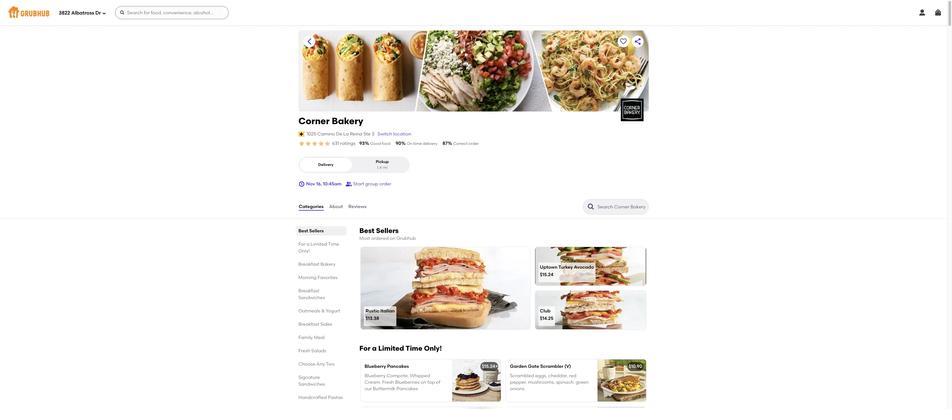 Task type: locate. For each thing, give the bounding box(es) containing it.
sides
[[321, 322, 332, 327]]

fresh
[[298, 348, 310, 354], [382, 380, 394, 385]]

1 vertical spatial only!
[[424, 345, 442, 353]]

1 vertical spatial svg image
[[298, 181, 305, 188]]

for
[[298, 242, 305, 247], [359, 345, 370, 353]]

any
[[316, 362, 325, 367]]

handcrafted pastas tab
[[298, 395, 344, 401]]

start
[[353, 181, 364, 187]]

sandwiches for signature
[[298, 382, 325, 387]]

sellers up for a limited time only! tab
[[309, 228, 324, 234]]

1 horizontal spatial for a limited time only!
[[359, 345, 442, 353]]

pancakes
[[387, 364, 409, 370], [397, 386, 418, 392]]

1 vertical spatial pancakes
[[397, 386, 418, 392]]

2 breakfast from the top
[[298, 288, 319, 294]]

on right ordered
[[390, 236, 395, 241]]

ratings
[[340, 141, 356, 146]]

0 horizontal spatial fresh
[[298, 348, 310, 354]]

club
[[540, 308, 551, 314]]

favorites
[[318, 275, 338, 281]]

bakery up la
[[332, 115, 363, 127]]

best inside tab
[[298, 228, 308, 234]]

1 horizontal spatial for
[[359, 345, 370, 353]]

1 horizontal spatial sellers
[[376, 227, 399, 235]]

start group order
[[353, 181, 391, 187]]

delivery
[[318, 163, 334, 167]]

0 vertical spatial order
[[469, 141, 479, 146]]

breakfast sides
[[298, 322, 332, 327]]

0 vertical spatial on
[[390, 236, 395, 241]]

s'mores latte image
[[452, 408, 501, 409]]

on down whipped
[[421, 380, 426, 385]]

sandwiches
[[298, 295, 325, 301], [298, 382, 325, 387]]

for a limited time only! up breakfast bakery
[[298, 242, 339, 254]]

breakfast sides tab
[[298, 321, 344, 328]]

1 vertical spatial on
[[421, 380, 426, 385]]

sellers inside best sellers most ordered on grubhub
[[376, 227, 399, 235]]

0 vertical spatial blueberry
[[365, 364, 386, 370]]

0 vertical spatial for a limited time only!
[[298, 242, 339, 254]]

0 horizontal spatial svg image
[[102, 11, 106, 15]]

choose any two
[[298, 362, 335, 367]]

fresh inside blueberry compote, whipped cream, fresh blueberries on top of our buttermilk pancakes
[[382, 380, 394, 385]]

svg image right dr
[[102, 11, 106, 15]]

1 sandwiches from the top
[[298, 295, 325, 301]]

fresh salads tab
[[298, 348, 344, 355]]

svg image
[[918, 9, 926, 17], [934, 9, 942, 17], [120, 10, 125, 15]]

1 breakfast from the top
[[298, 262, 319, 267]]

for up blueberry pancakes
[[359, 345, 370, 353]]

0 horizontal spatial for
[[298, 242, 305, 247]]

0 vertical spatial time
[[328, 242, 339, 247]]

0 horizontal spatial on
[[390, 236, 395, 241]]

sellers up ordered
[[376, 227, 399, 235]]

1.4
[[377, 165, 382, 170]]

mi
[[383, 165, 388, 170]]

on
[[390, 236, 395, 241], [421, 380, 426, 385]]

1 horizontal spatial best
[[359, 227, 374, 235]]

for a limited time only! up blueberry pancakes
[[359, 345, 442, 353]]

food
[[382, 141, 391, 146]]

about button
[[329, 195, 343, 219]]

1 horizontal spatial order
[[469, 141, 479, 146]]

oatmeals & yogurt
[[298, 309, 340, 314]]

for a limited time only! inside tab
[[298, 242, 339, 254]]

best for best sellers most ordered on grubhub
[[359, 227, 374, 235]]

time up whipped
[[406, 345, 422, 353]]

garden gate scrambler (v) image
[[598, 360, 646, 402]]

0 horizontal spatial svg image
[[120, 10, 125, 15]]

order right group
[[379, 181, 391, 187]]

1 vertical spatial for
[[359, 345, 370, 353]]

uptown turkey avocado $15.24
[[540, 265, 594, 278]]

limited down best sellers tab
[[311, 242, 327, 247]]

bakery inside tab
[[321, 262, 336, 267]]

1 vertical spatial $15.24
[[482, 364, 495, 370]]

$15.24 inside uptown turkey avocado $15.24
[[540, 272, 554, 278]]

most
[[359, 236, 370, 241]]

sandwiches inside signature sandwiches tab
[[298, 382, 325, 387]]

a up blueberry pancakes
[[372, 345, 377, 353]]

delivery
[[423, 141, 437, 146]]

breakfast down 'morning'
[[298, 288, 319, 294]]

gate
[[528, 364, 539, 370]]

sandwiches up the oatmeals
[[298, 295, 325, 301]]

2 sandwiches from the top
[[298, 382, 325, 387]]

1 vertical spatial blueberry
[[365, 373, 386, 379]]

0 horizontal spatial best
[[298, 228, 308, 234]]

option group
[[298, 157, 410, 173]]

whipped
[[410, 373, 430, 379]]

1 horizontal spatial $15.24
[[540, 272, 554, 278]]

best up most
[[359, 227, 374, 235]]

87
[[443, 141, 448, 146]]

10:45am
[[323, 181, 342, 187]]

0 horizontal spatial time
[[328, 242, 339, 247]]

breakfast sandwiches tab
[[298, 288, 344, 301]]

1 vertical spatial fresh
[[382, 380, 394, 385]]

1 horizontal spatial time
[[406, 345, 422, 353]]

only! up whipped
[[424, 345, 442, 353]]

sellers
[[376, 227, 399, 235], [309, 228, 324, 234]]

time down best sellers tab
[[328, 242, 339, 247]]

save this restaurant button
[[618, 36, 629, 47]]

1 vertical spatial sandwiches
[[298, 382, 325, 387]]

1 blueberry from the top
[[365, 364, 386, 370]]

la
[[343, 131, 349, 137]]

0 horizontal spatial only!
[[298, 249, 310, 254]]

2 vertical spatial breakfast
[[298, 322, 319, 327]]

svg image
[[102, 11, 106, 15], [298, 181, 305, 188]]

0 vertical spatial for
[[298, 242, 305, 247]]

0 vertical spatial a
[[307, 242, 310, 247]]

sandwiches for breakfast
[[298, 295, 325, 301]]

bakery for corner bakery
[[332, 115, 363, 127]]

0 vertical spatial bakery
[[332, 115, 363, 127]]

0 horizontal spatial sellers
[[309, 228, 324, 234]]

0 horizontal spatial a
[[307, 242, 310, 247]]

631
[[332, 141, 339, 146]]

1 horizontal spatial only!
[[424, 345, 442, 353]]

sandwiches inside breakfast sandwiches tab
[[298, 295, 325, 301]]

family
[[298, 335, 313, 341]]

$15.24 +
[[482, 364, 498, 370]]

only! up breakfast bakery
[[298, 249, 310, 254]]

search icon image
[[587, 203, 595, 211]]

people icon image
[[346, 181, 352, 188]]

fresh down family
[[298, 348, 310, 354]]

svg image left nov
[[298, 181, 305, 188]]

breakfast down the oatmeals
[[298, 322, 319, 327]]

0 vertical spatial sandwiches
[[298, 295, 325, 301]]

on inside best sellers most ordered on grubhub
[[390, 236, 395, 241]]

choose any two tab
[[298, 361, 344, 368]]

breakfast for breakfast sides
[[298, 322, 319, 327]]

93
[[359, 141, 365, 146]]

star icon image
[[298, 140, 305, 147], [305, 140, 311, 147], [311, 140, 318, 147], [318, 140, 324, 147], [324, 140, 331, 147], [324, 140, 331, 147]]

buttermilk
[[373, 386, 395, 392]]

categories
[[299, 204, 324, 210]]

breakfast bakery tab
[[298, 261, 344, 268]]

limited up blueberry pancakes
[[378, 345, 404, 353]]

nov
[[306, 181, 315, 187]]

breakfast inside breakfast sandwiches
[[298, 288, 319, 294]]

pumpkin spice latte image
[[598, 408, 646, 409]]

location
[[393, 131, 411, 137]]

breakfast
[[298, 262, 319, 267], [298, 288, 319, 294], [298, 322, 319, 327]]

a
[[307, 242, 310, 247], [372, 345, 377, 353]]

3
[[372, 131, 374, 137]]

best
[[359, 227, 374, 235], [298, 228, 308, 234]]

blueberry for blueberry pancakes
[[365, 364, 386, 370]]

0 vertical spatial $15.24
[[540, 272, 554, 278]]

meal
[[314, 335, 325, 341]]

3 breakfast from the top
[[298, 322, 319, 327]]

bakery
[[332, 115, 363, 127], [321, 262, 336, 267]]

1 horizontal spatial svg image
[[918, 9, 926, 17]]

best inside best sellers most ordered on grubhub
[[359, 227, 374, 235]]

0 horizontal spatial $15.24
[[482, 364, 495, 370]]

fresh salads
[[298, 348, 326, 354]]

1 horizontal spatial svg image
[[298, 181, 305, 188]]

0 vertical spatial only!
[[298, 249, 310, 254]]

$14.25
[[540, 316, 554, 322]]

2 blueberry from the top
[[365, 373, 386, 379]]

handcrafted pastas
[[298, 395, 343, 401]]

1 vertical spatial order
[[379, 181, 391, 187]]

breakfast up 'morning'
[[298, 262, 319, 267]]

corner bakery
[[298, 115, 363, 127]]

pancakes down blueberries
[[397, 386, 418, 392]]

order right correct
[[469, 141, 479, 146]]

1 vertical spatial bakery
[[321, 262, 336, 267]]

option group containing pickup
[[298, 157, 410, 173]]

0 horizontal spatial limited
[[311, 242, 327, 247]]

sellers inside best sellers tab
[[309, 228, 324, 234]]

family meal tab
[[298, 335, 344, 341]]

morning favorites
[[298, 275, 338, 281]]

breakfast for breakfast sandwiches
[[298, 288, 319, 294]]

fresh up buttermilk
[[382, 380, 394, 385]]

0 horizontal spatial order
[[379, 181, 391, 187]]

pepper,
[[510, 380, 527, 385]]

breakfast sandwiches
[[298, 288, 325, 301]]

nov 16, 10:45am
[[306, 181, 342, 187]]

0 horizontal spatial for a limited time only!
[[298, 242, 339, 254]]

$15.24 down uptown
[[540, 272, 554, 278]]

a down best sellers
[[307, 242, 310, 247]]

green
[[576, 380, 589, 385]]

bakery up favorites
[[321, 262, 336, 267]]

blueberry pancakes
[[365, 364, 409, 370]]

blueberry inside blueberry compote, whipped cream, fresh blueberries on top of our buttermilk pancakes
[[365, 373, 386, 379]]

choose
[[298, 362, 315, 367]]

0 vertical spatial pancakes
[[387, 364, 409, 370]]

1 vertical spatial time
[[406, 345, 422, 353]]

only!
[[298, 249, 310, 254], [424, 345, 442, 353]]

turkey
[[559, 265, 573, 270]]

pickup 1.4 mi
[[376, 160, 389, 170]]

sandwiches down signature
[[298, 382, 325, 387]]

1 vertical spatial limited
[[378, 345, 404, 353]]

for down best sellers
[[298, 242, 305, 247]]

0 vertical spatial breakfast
[[298, 262, 319, 267]]

pancakes up compote,
[[387, 364, 409, 370]]

0 vertical spatial limited
[[311, 242, 327, 247]]

1 horizontal spatial limited
[[378, 345, 404, 353]]

pancakes inside blueberry compote, whipped cream, fresh blueberries on top of our buttermilk pancakes
[[397, 386, 418, 392]]

tab
[[298, 408, 344, 409]]

salads
[[311, 348, 326, 354]]

0 vertical spatial svg image
[[102, 11, 106, 15]]

1 vertical spatial for a limited time only!
[[359, 345, 442, 353]]

1 vertical spatial a
[[372, 345, 377, 353]]

1 horizontal spatial on
[[421, 380, 426, 385]]

svg image inside "nov 16, 10:45am" button
[[298, 181, 305, 188]]

best up for a limited time only! tab
[[298, 228, 308, 234]]

1 vertical spatial breakfast
[[298, 288, 319, 294]]

1 horizontal spatial fresh
[[382, 380, 394, 385]]

for a limited time only! tab
[[298, 241, 344, 255]]

$15.24 left garden
[[482, 364, 495, 370]]

0 vertical spatial fresh
[[298, 348, 310, 354]]



Task type: vqa. For each thing, say whether or not it's contained in the screenshot.


Task type: describe. For each thing, give the bounding box(es) containing it.
1025
[[307, 131, 316, 137]]

camino
[[317, 131, 335, 137]]

3822
[[59, 10, 70, 16]]

Search Corner Bakery search field
[[597, 204, 647, 210]]

of
[[436, 380, 440, 385]]

switch
[[378, 131, 392, 137]]

albatross
[[71, 10, 94, 16]]

garden
[[510, 364, 527, 370]]

a inside for a limited time only!
[[307, 242, 310, 247]]

start group order button
[[346, 178, 391, 190]]

breakfast for breakfast bakery
[[298, 262, 319, 267]]

1 horizontal spatial a
[[372, 345, 377, 353]]

mushrooms,
[[528, 380, 555, 385]]

2 horizontal spatial svg image
[[934, 9, 942, 17]]

top
[[427, 380, 435, 385]]

morning
[[298, 275, 317, 281]]

ste
[[363, 131, 371, 137]]

fresh inside tab
[[298, 348, 310, 354]]

3822 albatross dr
[[59, 10, 101, 16]]

reviews button
[[348, 195, 367, 219]]

on time delivery
[[407, 141, 437, 146]]

&
[[321, 309, 325, 314]]

eggs,
[[535, 373, 547, 379]]

spinach,
[[556, 380, 575, 385]]

signature sandwiches tab
[[298, 374, 344, 388]]

blueberry for blueberry compote, whipped cream, fresh blueberries on top of our buttermilk pancakes
[[365, 373, 386, 379]]

time inside for a limited time only!
[[328, 242, 339, 247]]

nov 16, 10:45am button
[[298, 178, 342, 190]]

share icon image
[[634, 38, 642, 45]]

about
[[329, 204, 343, 210]]

oatmeals & yogurt tab
[[298, 308, 344, 315]]

good
[[370, 141, 381, 146]]

best for best sellers
[[298, 228, 308, 234]]

bakery for breakfast bakery
[[321, 262, 336, 267]]

corner bakery logo image
[[621, 99, 644, 121]]

group
[[365, 181, 378, 187]]

oatmeals
[[298, 309, 320, 314]]

correct
[[453, 141, 468, 146]]

yogurt
[[326, 309, 340, 314]]

for inside for a limited time only!
[[298, 242, 305, 247]]

16,
[[316, 181, 322, 187]]

scrambled eggs, cheddar, red pepper, mushrooms, spinach, green onions
[[510, 373, 589, 392]]

+
[[495, 364, 498, 370]]

pastas
[[328, 395, 343, 401]]

pickup
[[376, 160, 389, 164]]

631 ratings
[[332, 141, 356, 146]]

only! inside tab
[[298, 249, 310, 254]]

on inside blueberry compote, whipped cream, fresh blueberries on top of our buttermilk pancakes
[[421, 380, 426, 385]]

limited inside tab
[[311, 242, 327, 247]]

club $14.25
[[540, 308, 554, 322]]

order inside button
[[379, 181, 391, 187]]

best sellers tab
[[298, 228, 344, 235]]

main navigation navigation
[[0, 0, 947, 25]]

uptown
[[540, 265, 558, 270]]

avocado
[[574, 265, 594, 270]]

categories button
[[298, 195, 324, 219]]

save this restaurant image
[[620, 38, 627, 45]]

corner
[[298, 115, 330, 127]]

switch location
[[378, 131, 411, 137]]

caret left icon image
[[306, 38, 313, 45]]

grubhub
[[396, 236, 416, 241]]

svg image inside main navigation navigation
[[102, 11, 106, 15]]

morning favorites tab
[[298, 274, 344, 281]]

cream,
[[365, 380, 381, 385]]

red
[[569, 373, 576, 379]]

switch location button
[[377, 131, 412, 138]]

blueberry compote, whipped cream, fresh blueberries on top of our buttermilk pancakes
[[365, 373, 440, 392]]

cheddar,
[[548, 373, 568, 379]]

Search for food, convenience, alcohol... search field
[[115, 6, 229, 19]]

ordered
[[371, 236, 389, 241]]

blueberries
[[395, 380, 420, 385]]

two
[[326, 362, 335, 367]]

reviews
[[348, 204, 367, 210]]

1025 camino de la reina ste 3 button
[[306, 131, 375, 138]]

subscription pass image
[[298, 132, 305, 137]]

$10.90
[[629, 364, 642, 370]]

time
[[413, 141, 422, 146]]

italian
[[380, 308, 395, 314]]

sellers for best sellers
[[309, 228, 324, 234]]

dr
[[95, 10, 101, 16]]

compote,
[[387, 373, 409, 379]]

signature sandwiches
[[298, 375, 325, 387]]

1025 camino de la reina ste 3
[[307, 131, 374, 137]]

best sellers most ordered on grubhub
[[359, 227, 416, 241]]

de
[[336, 131, 342, 137]]

rustic
[[366, 308, 379, 314]]

sellers for best sellers most ordered on grubhub
[[376, 227, 399, 235]]

best sellers
[[298, 228, 324, 234]]

90
[[396, 141, 401, 146]]

blueberry pancakes image
[[452, 360, 501, 402]]

rustic italian $13.38
[[366, 308, 395, 322]]

garden gate scrambler (v)
[[510, 364, 571, 370]]

handcrafted
[[298, 395, 327, 401]]

good food
[[370, 141, 391, 146]]

correct order
[[453, 141, 479, 146]]

signature
[[298, 375, 320, 381]]

scrambler
[[540, 364, 563, 370]]



